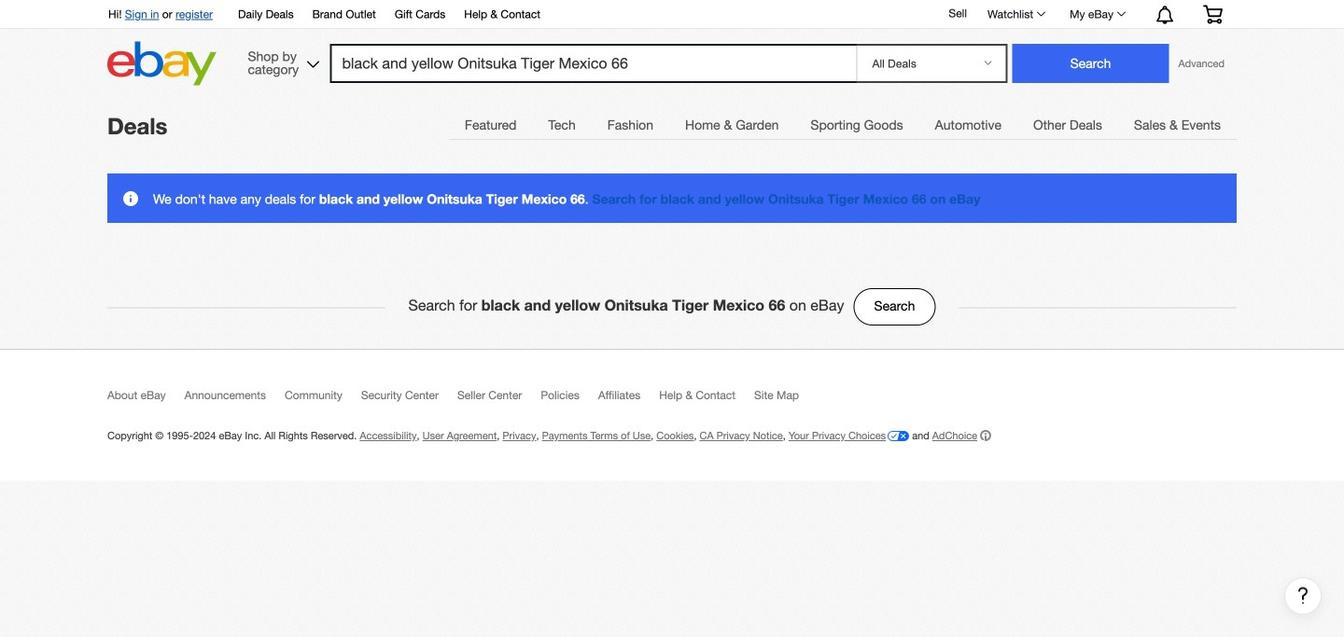 Task type: describe. For each thing, give the bounding box(es) containing it.
watchlist image
[[1038, 12, 1046, 16]]

Search for anything text field
[[333, 46, 853, 81]]

my ebay image
[[1118, 12, 1126, 16]]

your shopping cart image
[[1203, 5, 1224, 24]]



Task type: vqa. For each thing, say whether or not it's contained in the screenshot.
banner
yes



Task type: locate. For each thing, give the bounding box(es) containing it.
banner
[[98, 0, 1237, 91]]

main content
[[107, 91, 1322, 615]]

region
[[107, 174, 1237, 223]]

None submit
[[1013, 44, 1170, 83]]

menu bar
[[449, 106, 1237, 144]]

tab list
[[449, 106, 1237, 144]]

help, opens dialogs image
[[1294, 587, 1313, 605]]

account navigation
[[98, 0, 1237, 29]]



